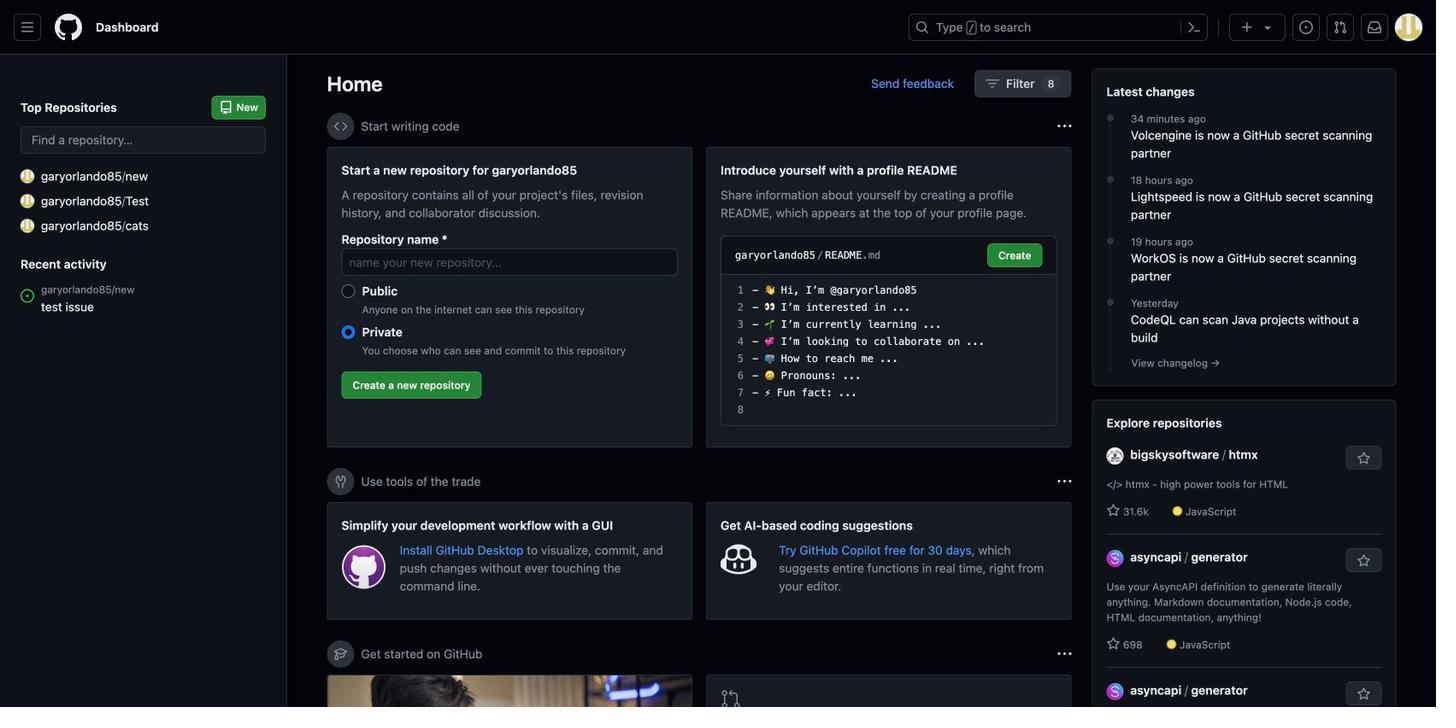 Task type: locate. For each thing, give the bounding box(es) containing it.
1 vertical spatial dot fill image
[[1104, 296, 1117, 309]]

name your new repository... text field
[[342, 249, 678, 276]]

2 dot fill image from the top
[[1104, 296, 1117, 309]]

none submit inside "introduce yourself with a profile readme" element
[[987, 244, 1043, 268]]

issue opened image
[[1300, 21, 1313, 34]]

triangle down image
[[1261, 21, 1275, 34]]

None radio
[[342, 285, 355, 298], [342, 326, 355, 339], [342, 285, 355, 298], [342, 326, 355, 339]]

why am i seeing this? image for "introduce yourself with a profile readme" element
[[1058, 120, 1072, 133]]

2 vertical spatial why am i seeing this? image
[[1058, 648, 1072, 662]]

plus image
[[1241, 21, 1254, 34]]

0 vertical spatial star this repository image
[[1357, 555, 1371, 569]]

star image
[[1107, 504, 1120, 518]]

star this repository image
[[1357, 452, 1371, 466]]

1 vertical spatial dot fill image
[[1104, 173, 1117, 186]]

0 vertical spatial dot fill image
[[1104, 111, 1117, 125]]

1 why am i seeing this? image from the top
[[1058, 120, 1072, 133]]

tools image
[[334, 475, 348, 489]]

why am i seeing this? image for "get ai-based coding suggestions" element
[[1058, 475, 1072, 489]]

0 vertical spatial why am i seeing this? image
[[1058, 120, 1072, 133]]

1 star this repository image from the top
[[1357, 555, 1371, 569]]

Find a repository… text field
[[21, 127, 266, 154]]

1 vertical spatial why am i seeing this? image
[[1058, 475, 1072, 489]]

dot fill image
[[1104, 234, 1117, 248], [1104, 296, 1117, 309]]

star this repository image
[[1357, 555, 1371, 569], [1357, 688, 1371, 702]]

why am i seeing this? image
[[1058, 120, 1072, 133], [1058, 475, 1072, 489], [1058, 648, 1072, 662]]

get ai-based coding suggestions element
[[706, 503, 1072, 621]]

star image
[[1107, 638, 1120, 651]]

0 vertical spatial dot fill image
[[1104, 234, 1117, 248]]

notifications image
[[1368, 21, 1382, 34]]

1 vertical spatial star this repository image
[[1357, 688, 1371, 702]]

2 why am i seeing this? image from the top
[[1058, 475, 1072, 489]]

2 star this repository image from the top
[[1357, 688, 1371, 702]]

cats image
[[21, 219, 34, 233]]

filter image
[[986, 77, 999, 91]]

what is github? image
[[328, 676, 692, 708]]

@asyncapi profile image
[[1107, 684, 1124, 701]]

dot fill image
[[1104, 111, 1117, 125], [1104, 173, 1117, 186]]

None submit
[[987, 244, 1043, 268]]

2 dot fill image from the top
[[1104, 173, 1117, 186]]

1 dot fill image from the top
[[1104, 234, 1117, 248]]

code image
[[334, 120, 348, 133]]



Task type: describe. For each thing, give the bounding box(es) containing it.
@asyncapi profile image
[[1107, 550, 1124, 568]]

introduce yourself with a profile readme element
[[706, 147, 1072, 448]]

start a new repository element
[[327, 147, 693, 448]]

1 dot fill image from the top
[[1104, 111, 1117, 125]]

mortar board image
[[334, 648, 348, 662]]

git pull request image
[[721, 690, 741, 708]]

explore repositories navigation
[[1092, 400, 1397, 708]]

star this repository image for @asyncapi profile icon
[[1357, 555, 1371, 569]]

@bigskysoftware profile image
[[1107, 448, 1124, 465]]

test image
[[21, 195, 34, 208]]

simplify your development workflow with a gui element
[[327, 503, 693, 621]]

github desktop image
[[342, 545, 386, 590]]

Top Repositories search field
[[21, 127, 266, 154]]

3 why am i seeing this? image from the top
[[1058, 648, 1072, 662]]

open issue image
[[21, 289, 34, 303]]

git pull request image
[[1334, 21, 1347, 34]]

homepage image
[[55, 14, 82, 41]]

star this repository image for @asyncapi profile image
[[1357, 688, 1371, 702]]

what is github? element
[[327, 675, 693, 708]]

command palette image
[[1188, 21, 1201, 34]]

explore element
[[1092, 68, 1397, 708]]

new image
[[21, 170, 34, 183]]



Task type: vqa. For each thing, say whether or not it's contained in the screenshot.
top With
no



